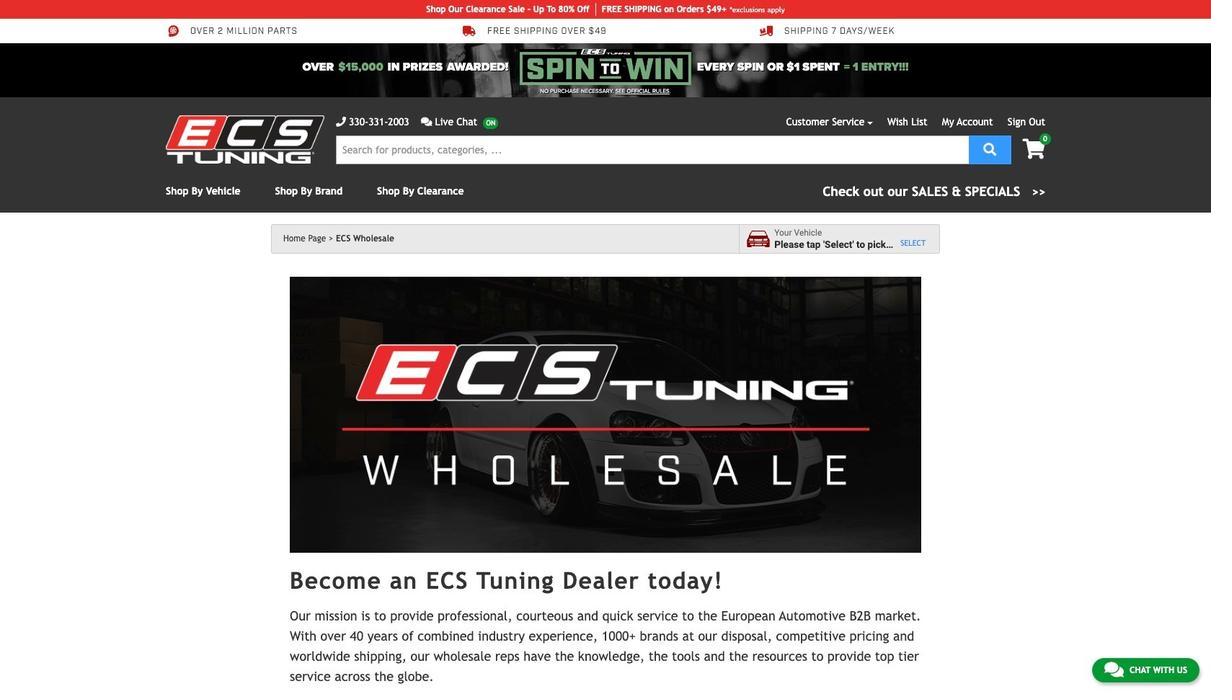 Task type: describe. For each thing, give the bounding box(es) containing it.
Search text field
[[336, 136, 969, 164]]

phone image
[[336, 117, 346, 127]]

shopping cart image
[[1023, 139, 1046, 159]]



Task type: locate. For each thing, give the bounding box(es) containing it.
comments image
[[421, 117, 432, 127]]

comments image
[[1105, 661, 1124, 679]]

ecs tuning 'spin to win' contest logo image
[[520, 49, 692, 85]]

search image
[[984, 142, 997, 155]]

ecs tuning image
[[166, 115, 325, 164]]



Task type: vqa. For each thing, say whether or not it's contained in the screenshot.
phone "image"
yes



